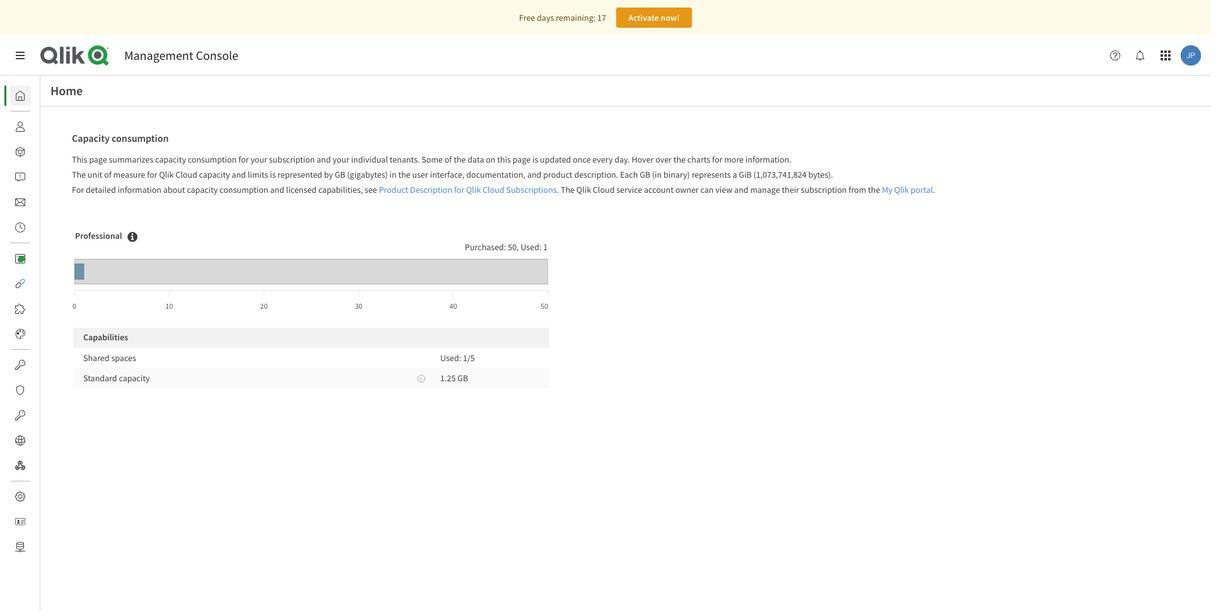 Task type: locate. For each thing, give the bounding box(es) containing it.
cloud up about
[[175, 169, 197, 180]]

gb right by
[[335, 169, 345, 180]]

for up limits
[[238, 154, 249, 165]]

is
[[532, 154, 538, 165], [270, 169, 276, 180]]

consumption
[[112, 132, 169, 144], [188, 154, 237, 165], [220, 184, 268, 196]]

0 horizontal spatial used:
[[440, 353, 461, 364]]

used: 1/5
[[440, 353, 475, 364]]

1 vertical spatial subscription
[[801, 184, 847, 196]]

spaces image
[[15, 147, 25, 157]]

james peterson image
[[1181, 45, 1201, 66]]

some
[[422, 154, 443, 165]]

. right my
[[933, 184, 935, 196]]

1 page from the left
[[89, 154, 107, 165]]

once
[[573, 154, 591, 165]]

cloud
[[175, 169, 197, 180], [483, 184, 504, 196], [593, 184, 615, 196]]

2 . from the left
[[933, 184, 935, 196]]

the
[[72, 169, 86, 180], [561, 184, 575, 196]]

home image
[[15, 91, 25, 101]]

for
[[238, 154, 249, 165], [712, 154, 723, 165], [147, 169, 157, 180], [454, 184, 464, 196]]

is left updated
[[532, 154, 538, 165]]

charts
[[688, 154, 710, 165]]

description.
[[574, 169, 618, 180]]

product
[[379, 184, 408, 196]]

this
[[497, 154, 511, 165]]

view
[[716, 184, 733, 196]]

0 horizontal spatial your
[[251, 154, 267, 165]]

page up unit
[[89, 154, 107, 165]]

capacity
[[155, 154, 186, 165], [199, 169, 230, 180], [187, 184, 218, 196], [119, 373, 150, 384]]

the down product
[[561, 184, 575, 196]]

free days remaining: 17
[[519, 12, 606, 23]]

information
[[118, 184, 161, 196]]

50,
[[508, 242, 519, 253]]

the down this
[[72, 169, 86, 180]]

subscription down the bytes).
[[801, 184, 847, 196]]

owner
[[675, 184, 699, 196]]

data gateways image
[[15, 543, 25, 553]]

1 horizontal spatial .
[[933, 184, 935, 196]]

api keys image
[[15, 360, 25, 370]]

. down product
[[557, 184, 559, 196]]

activate now! link
[[616, 8, 692, 28]]

the left the data
[[454, 154, 466, 165]]

webhooks image
[[15, 461, 25, 471]]

home
[[50, 83, 83, 98], [40, 90, 63, 102]]

the
[[454, 154, 466, 165], [674, 154, 686, 165], [398, 169, 411, 180], [868, 184, 880, 196]]

(1,073,741,824
[[753, 169, 807, 180]]

and down "gib" on the top
[[734, 184, 749, 196]]

0 horizontal spatial .
[[557, 184, 559, 196]]

1 horizontal spatial is
[[532, 154, 538, 165]]

2 vertical spatial consumption
[[220, 184, 268, 196]]

home inside navigation pane element
[[40, 90, 63, 102]]

1 horizontal spatial cloud
[[483, 184, 504, 196]]

1 vertical spatial used:
[[440, 353, 461, 364]]

product description for qlik cloud subscriptions link
[[379, 184, 557, 196]]

0 horizontal spatial subscription
[[269, 154, 315, 165]]

capabilities
[[83, 332, 128, 343]]

cloud down "documentation," at left top
[[483, 184, 504, 196]]

0 vertical spatial subscription
[[269, 154, 315, 165]]

1 horizontal spatial used:
[[521, 242, 542, 253]]

portal
[[911, 184, 933, 196]]

navigation pane element
[[0, 81, 63, 563]]

1 . from the left
[[557, 184, 559, 196]]

subscription up represented
[[269, 154, 315, 165]]

hover
[[632, 154, 654, 165]]

subscriptions
[[506, 184, 557, 196]]

1 horizontal spatial page
[[513, 154, 531, 165]]

home link
[[10, 86, 63, 106]]

description
[[410, 184, 452, 196]]

1 horizontal spatial of
[[445, 154, 452, 165]]

every
[[593, 154, 613, 165]]

free
[[519, 12, 535, 23]]

your up limits
[[251, 154, 267, 165]]

gib
[[739, 169, 752, 180]]

capacity right about
[[187, 184, 218, 196]]

standard capacity
[[83, 373, 150, 384]]

the up binary)
[[674, 154, 686, 165]]

for up information
[[147, 169, 157, 180]]

1/5
[[463, 353, 475, 364]]

information.
[[746, 154, 792, 165]]

licensed
[[286, 184, 317, 196]]

and
[[317, 154, 331, 165], [232, 169, 246, 180], [527, 169, 542, 180], [270, 184, 284, 196], [734, 184, 749, 196]]

about
[[163, 184, 185, 196]]

gb
[[335, 169, 345, 180], [640, 169, 650, 180], [458, 373, 468, 384]]

gb right 1.25
[[458, 373, 468, 384]]

gb left the (in
[[640, 169, 650, 180]]

for up the represents
[[712, 154, 723, 165]]

0 vertical spatial is
[[532, 154, 538, 165]]

subscription
[[269, 154, 315, 165], [801, 184, 847, 196]]

by
[[324, 169, 333, 180]]

is right limits
[[270, 169, 276, 180]]

for down "interface,"
[[454, 184, 464, 196]]

each
[[620, 169, 638, 180]]

oauth image
[[15, 411, 25, 421]]

used: left 1
[[521, 242, 542, 253]]

qlik down description.
[[576, 184, 591, 196]]

page
[[89, 154, 107, 165], [513, 154, 531, 165]]

0 vertical spatial the
[[72, 169, 86, 180]]

page right this
[[513, 154, 531, 165]]

the chart shows the total for the subscription. element
[[122, 232, 137, 244]]

on
[[486, 154, 496, 165]]

0 vertical spatial of
[[445, 154, 452, 165]]

service
[[616, 184, 642, 196]]

1 horizontal spatial the
[[561, 184, 575, 196]]

.
[[557, 184, 559, 196], [933, 184, 935, 196]]

themes image
[[15, 329, 25, 339]]

1 vertical spatial the
[[561, 184, 575, 196]]

represented
[[278, 169, 322, 180]]

1 horizontal spatial your
[[333, 154, 349, 165]]

0 horizontal spatial is
[[270, 169, 276, 180]]

can
[[701, 184, 714, 196]]

qlik
[[159, 169, 174, 180], [466, 184, 481, 196], [576, 184, 591, 196], [894, 184, 909, 196]]

your
[[251, 154, 267, 165], [333, 154, 349, 165]]

cloud down description.
[[593, 184, 615, 196]]

limits
[[248, 169, 268, 180]]

0 horizontal spatial cloud
[[175, 169, 197, 180]]

1 horizontal spatial subscription
[[801, 184, 847, 196]]

my
[[882, 184, 893, 196]]

0 horizontal spatial page
[[89, 154, 107, 165]]

used: left 1/5
[[440, 353, 461, 364]]

for
[[72, 184, 84, 196]]

of up "interface,"
[[445, 154, 452, 165]]

and up subscriptions
[[527, 169, 542, 180]]

individual
[[351, 154, 388, 165]]

0 horizontal spatial the
[[72, 169, 86, 180]]

1 vertical spatial of
[[104, 169, 112, 180]]

1.25 gb
[[440, 373, 468, 384]]

qlik up about
[[159, 169, 174, 180]]

0 vertical spatial used:
[[521, 242, 542, 253]]

tenants.
[[390, 154, 420, 165]]

of right unit
[[104, 169, 112, 180]]

management console
[[124, 47, 238, 63]]

binary)
[[664, 169, 690, 180]]

the chart shows the total for the subscription. image
[[127, 232, 137, 242]]

your up by
[[333, 154, 349, 165]]



Task type: describe. For each thing, give the bounding box(es) containing it.
2 horizontal spatial cloud
[[593, 184, 615, 196]]

see
[[365, 184, 377, 196]]

represents
[[692, 169, 731, 180]]

2 page from the left
[[513, 154, 531, 165]]

activate now!
[[628, 12, 680, 23]]

professional
[[75, 230, 122, 242]]

2 horizontal spatial gb
[[640, 169, 650, 180]]

open sidebar menu image
[[15, 50, 25, 61]]

days
[[537, 12, 554, 23]]

qlik down "documentation," at left top
[[466, 184, 481, 196]]

web image
[[15, 436, 25, 446]]

detailed
[[86, 184, 116, 196]]

purchased:
[[465, 242, 506, 253]]

0 horizontal spatial of
[[104, 169, 112, 180]]

extensions image
[[15, 304, 25, 314]]

1
[[543, 242, 548, 253]]

new connector image
[[18, 256, 25, 262]]

and left licensed
[[270, 184, 284, 196]]

now!
[[661, 12, 680, 23]]

measure
[[113, 169, 145, 180]]

in
[[390, 169, 397, 180]]

and left limits
[[232, 169, 246, 180]]

capacity consumption
[[72, 132, 169, 144]]

1 horizontal spatial gb
[[458, 373, 468, 384]]

and up by
[[317, 154, 331, 165]]

console
[[196, 47, 238, 63]]

data
[[468, 154, 484, 165]]

day.
[[615, 154, 630, 165]]

1 your from the left
[[251, 154, 267, 165]]

management
[[124, 47, 193, 63]]

product
[[543, 169, 573, 180]]

(gigabytes)
[[347, 169, 388, 180]]

over
[[656, 154, 672, 165]]

their
[[782, 184, 799, 196]]

this page summarizes capacity consumption for your subscription and your individual tenants. some of the data on this page is updated once every day. hover over the charts for more information. the unit of measure for qlik cloud capacity and limits is represented by gb (gigabytes) in the user interface, documentation, and product description. each gb (in binary) represents a gib (1,073,741,824 bytes). for detailed information about capacity consumption and licensed capabilities, see product description for qlik cloud subscriptions . the qlik cloud service account owner can view and manage their subscription from the my qlik portal .
[[72, 154, 935, 196]]

management console element
[[124, 47, 238, 63]]

content image
[[15, 254, 25, 264]]

account
[[644, 184, 674, 196]]

activate
[[628, 12, 659, 23]]

capabilities,
[[318, 184, 363, 196]]

bytes).
[[808, 169, 833, 180]]

documentation,
[[466, 169, 526, 180]]

more
[[724, 154, 744, 165]]

shared
[[83, 353, 110, 364]]

content security policy image
[[15, 385, 25, 396]]

17
[[597, 12, 606, 23]]

capacity down the spaces
[[119, 373, 150, 384]]

capacity
[[72, 132, 110, 144]]

generic links image
[[15, 279, 25, 289]]

identity provider image
[[15, 517, 25, 527]]

user
[[412, 169, 428, 180]]

1 vertical spatial consumption
[[188, 154, 237, 165]]

1 vertical spatial is
[[270, 169, 276, 180]]

my qlik portal link
[[882, 184, 933, 196]]

0 vertical spatial consumption
[[112, 132, 169, 144]]

spaces
[[111, 353, 136, 364]]

standard
[[83, 373, 117, 384]]

the left my
[[868, 184, 880, 196]]

unit
[[88, 169, 102, 180]]

2 your from the left
[[333, 154, 349, 165]]

the right in on the left of page
[[398, 169, 411, 180]]

alerts image
[[15, 172, 25, 182]]

qlik right my
[[894, 184, 909, 196]]

settings image
[[15, 492, 25, 502]]

manage
[[750, 184, 780, 196]]

updated
[[540, 154, 571, 165]]

capacity up about
[[155, 154, 186, 165]]

a
[[733, 169, 737, 180]]

(in
[[652, 169, 662, 180]]

0 horizontal spatial gb
[[335, 169, 345, 180]]

shared spaces
[[83, 353, 136, 364]]

interface,
[[430, 169, 465, 180]]

this
[[72, 154, 87, 165]]

purchased: 50, used: 1
[[465, 242, 548, 253]]

from
[[849, 184, 866, 196]]

capacity left limits
[[199, 169, 230, 180]]

1.25
[[440, 373, 456, 384]]

subscriptions image
[[15, 197, 25, 208]]

summarizes
[[109, 154, 153, 165]]

events image
[[15, 223, 25, 233]]

remaining:
[[556, 12, 596, 23]]



Task type: vqa. For each thing, say whether or not it's contained in the screenshot.
You do not have any subscriptions yet Subscribe to a chart or sheet to receive it by email on a regular basis. Click 'Subscribe' on the chart or sheet in the app to get started.
no



